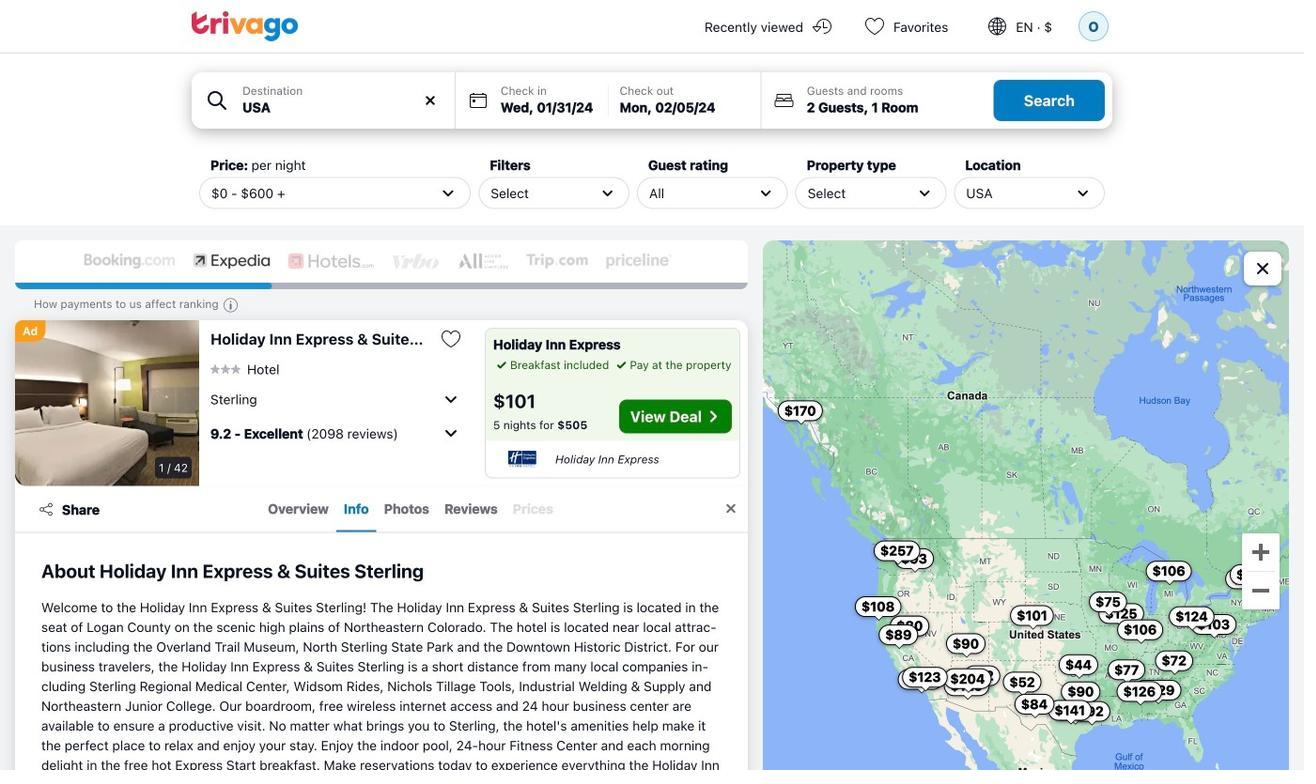 Task type: locate. For each thing, give the bounding box(es) containing it.
None field
[[192, 72, 455, 129]]

holiday inn express & suites sterling, (sterling, usa) image
[[15, 321, 199, 486]]

tab list
[[111, 487, 711, 533]]

holiday inn express image
[[493, 450, 552, 469]]

vrbo image
[[390, 252, 442, 271]]

trip.com image
[[525, 252, 590, 271]]



Task type: vqa. For each thing, say whether or not it's contained in the screenshot.
'Priceline' image
yes



Task type: describe. For each thing, give the bounding box(es) containing it.
clear image
[[422, 92, 439, 109]]

accor image
[[457, 252, 510, 271]]

expedia image
[[192, 252, 272, 271]]

map region
[[763, 241, 1290, 771]]

hotels.com image
[[287, 252, 375, 271]]

priceline image
[[605, 252, 674, 271]]

booking.com image
[[82, 252, 177, 271]]

trivago logo image
[[192, 11, 299, 41]]

Where to? search field
[[243, 98, 444, 117]]



